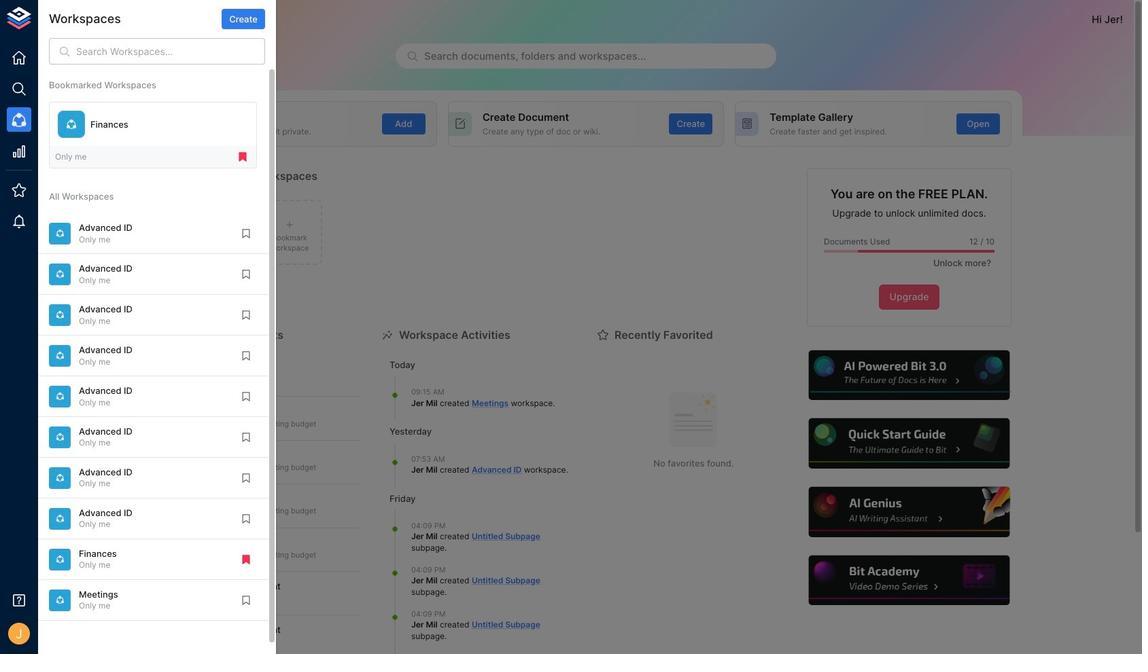 Task type: vqa. For each thing, say whether or not it's contained in the screenshot.
Table of Contents icon
no



Task type: locate. For each thing, give the bounding box(es) containing it.
6 bookmark image from the top
[[240, 513, 252, 525]]

0 vertical spatial bookmark image
[[240, 228, 252, 240]]

bookmark image
[[240, 228, 252, 240], [240, 391, 252, 403]]

1 bookmark image from the top
[[240, 268, 252, 281]]

help image
[[807, 349, 1012, 403], [807, 417, 1012, 471], [807, 486, 1012, 540], [807, 554, 1012, 608]]

Search Workspaces... text field
[[76, 38, 265, 65]]

2 bookmark image from the top
[[240, 309, 252, 322]]

remove bookmark image
[[237, 151, 249, 163]]

bookmark image
[[240, 268, 252, 281], [240, 309, 252, 322], [240, 350, 252, 362], [240, 432, 252, 444], [240, 472, 252, 485], [240, 513, 252, 525], [240, 595, 252, 607]]

1 vertical spatial bookmark image
[[240, 391, 252, 403]]

2 help image from the top
[[807, 417, 1012, 471]]

remove bookmark image
[[240, 554, 252, 566]]

3 bookmark image from the top
[[240, 350, 252, 362]]



Task type: describe. For each thing, give the bounding box(es) containing it.
3 help image from the top
[[807, 486, 1012, 540]]

2 bookmark image from the top
[[240, 391, 252, 403]]

5 bookmark image from the top
[[240, 472, 252, 485]]

1 help image from the top
[[807, 349, 1012, 403]]

4 help image from the top
[[807, 554, 1012, 608]]

4 bookmark image from the top
[[240, 432, 252, 444]]

1 bookmark image from the top
[[240, 228, 252, 240]]

7 bookmark image from the top
[[240, 595, 252, 607]]



